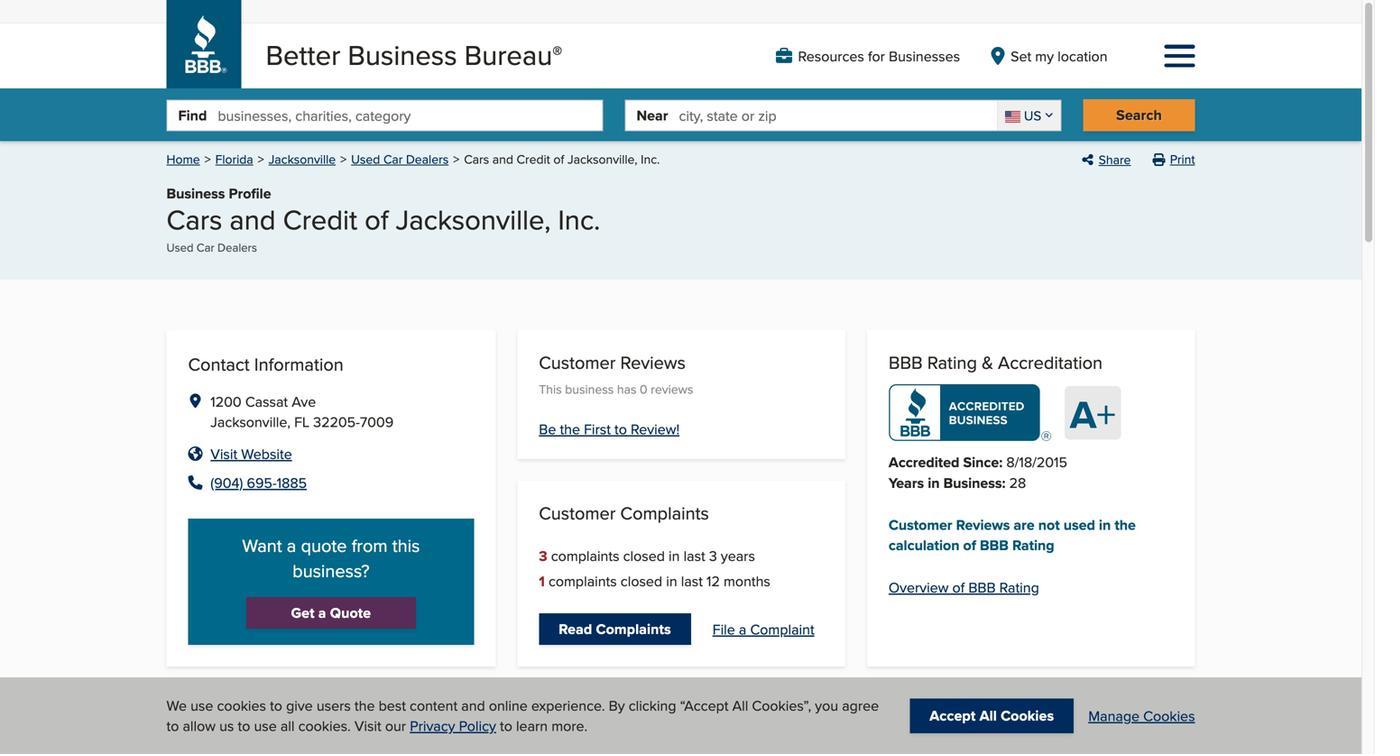 Task type: locate. For each thing, give the bounding box(es) containing it.
complaint
[[750, 619, 815, 640]]

give
[[286, 696, 313, 716]]

florida
[[215, 150, 253, 168]]

allow
[[183, 716, 216, 737]]

3 left years at right bottom
[[709, 546, 717, 566]]

a inside get a quote 'link'
[[318, 602, 326, 624]]

rating left &
[[928, 350, 977, 376]]

clicking
[[629, 696, 676, 716]]

the right be
[[560, 419, 580, 439]]

1 vertical spatial reviews
[[956, 514, 1010, 536]]

2 vertical spatial rating
[[1000, 577, 1040, 598]]

1 horizontal spatial jacksonville,
[[568, 150, 638, 168]]

1 vertical spatial jacksonville
[[211, 412, 287, 432]]

0 horizontal spatial and
[[230, 199, 276, 239]]

the right used
[[1115, 514, 1136, 536]]

in inside the accredited since : 8/18/2015 years in business : 28
[[928, 473, 940, 494]]

set my location
[[1011, 46, 1108, 66]]

1 vertical spatial car
[[197, 239, 215, 256]]

0 vertical spatial closed
[[623, 546, 665, 566]]

®
[[553, 39, 562, 67]]

0 horizontal spatial jacksonville,
[[396, 199, 551, 239]]

customer
[[539, 350, 616, 376], [539, 500, 616, 526], [889, 514, 953, 536]]

customer down years
[[889, 514, 953, 536]]

review!
[[631, 419, 680, 439]]

bbb down customer reviews are not used in the calculation of bbb rating
[[969, 577, 996, 598]]

1 vertical spatial business
[[167, 183, 225, 204]]

the inside customer reviews are not used in the calculation of bbb rating
[[1115, 514, 1136, 536]]

0 horizontal spatial business
[[167, 183, 225, 204]]

in
[[928, 473, 940, 494], [1099, 514, 1111, 536], [669, 546, 680, 566], [666, 571, 677, 592]]

the inside we use cookies to give users the best content and online experience. by clicking "accept all cookies", you agree to allow us to use all cookies. visit our
[[355, 696, 375, 716]]

2 vertical spatial and
[[461, 696, 485, 716]]

1 horizontal spatial all
[[980, 705, 997, 726]]

0 vertical spatial complaints
[[551, 546, 620, 566]]

business down home at left top
[[167, 183, 225, 204]]

in left '12'
[[666, 571, 677, 592]]

of
[[554, 150, 564, 168], [365, 199, 389, 239], [964, 535, 977, 556], [953, 577, 965, 598]]

1 vertical spatial credit
[[283, 199, 358, 239]]

1 horizontal spatial a
[[318, 602, 326, 624]]

cookies",
[[752, 696, 812, 716]]

3
[[539, 546, 548, 567], [709, 546, 717, 566]]

"accept
[[680, 696, 729, 716]]

1 vertical spatial bbb
[[980, 535, 1009, 556]]

2 vertical spatial bbb
[[969, 577, 996, 598]]

2 horizontal spatial the
[[1115, 514, 1136, 536]]

(904) 695-1885
[[211, 472, 307, 493]]

inc. down near
[[641, 150, 660, 168]]

search button
[[1084, 99, 1195, 131]]

complaints
[[551, 546, 620, 566], [549, 571, 617, 592]]

first
[[584, 419, 611, 439]]

users
[[317, 696, 351, 716]]

credit inside business profile cars and credit of jacksonville, inc. used car dealers
[[283, 199, 358, 239]]

0 horizontal spatial cookies
[[1001, 705, 1054, 726]]

the left best
[[355, 696, 375, 716]]

&
[[982, 350, 994, 376]]

+
[[1097, 386, 1116, 442]]

0 vertical spatial jacksonville
[[269, 150, 336, 168]]

1 vertical spatial used
[[167, 239, 194, 256]]

cookies inside button
[[1001, 705, 1054, 726]]

use right we
[[191, 696, 213, 716]]

get a quote link
[[246, 597, 416, 629]]

manage
[[1089, 706, 1140, 726]]

1 vertical spatial and
[[230, 199, 276, 239]]

bbb inside customer reviews are not used in the calculation of bbb rating
[[980, 535, 1009, 556]]

0 horizontal spatial a
[[287, 533, 296, 559]]

1 horizontal spatial reviews
[[956, 514, 1010, 536]]

us
[[219, 716, 234, 737]]

complaints down customer complaints in the bottom of the page
[[551, 546, 620, 566]]

used
[[351, 150, 380, 168], [167, 239, 194, 256]]

cars
[[464, 150, 489, 168], [167, 199, 222, 239]]

manage cookies button
[[1089, 706, 1195, 726]]

overview of bbb rating link
[[889, 577, 1040, 598]]

3 up 1
[[539, 546, 548, 567]]

closed up read complaints
[[621, 571, 663, 592]]

bbb left are
[[980, 535, 1009, 556]]

1 horizontal spatial cookies
[[1144, 706, 1195, 726]]

1 vertical spatial cars
[[167, 199, 222, 239]]

in right used
[[1099, 514, 1111, 536]]

categories
[[253, 708, 339, 734]]

to left allow
[[167, 716, 179, 737]]

better business bureau ®
[[266, 35, 562, 74]]

1 vertical spatial visit
[[355, 716, 382, 737]]

1 vertical spatial dealers
[[218, 239, 257, 256]]

complaints up 3 complaints closed in last 3 years 1 complaints closed in last 12 months
[[621, 500, 709, 526]]

:
[[999, 452, 1003, 473], [1002, 473, 1006, 494]]

0 vertical spatial visit
[[211, 444, 238, 464]]

related
[[188, 708, 248, 734]]

0 horizontal spatial dealers
[[218, 239, 257, 256]]

home link
[[167, 150, 200, 168]]

0 vertical spatial business
[[348, 35, 457, 74]]

business up the find 'search field'
[[348, 35, 457, 74]]

0 horizontal spatial credit
[[283, 199, 358, 239]]

a right the get
[[318, 602, 326, 624]]

we
[[167, 696, 187, 716]]

1 horizontal spatial car
[[384, 150, 403, 168]]

inc. down cars and credit of jacksonville, inc.
[[558, 199, 600, 239]]

cars down home link
[[167, 199, 222, 239]]

1 vertical spatial complaints
[[549, 571, 617, 592]]

a inside want a quote from this business?
[[287, 533, 296, 559]]

0 horizontal spatial cars
[[167, 199, 222, 239]]

visit website link
[[211, 444, 292, 464]]

0 vertical spatial and
[[493, 150, 513, 168]]

used down the find 'search field'
[[351, 150, 380, 168]]

US field
[[997, 100, 1061, 130]]

reviews
[[621, 350, 686, 376], [956, 514, 1010, 536]]

of inside business profile cars and credit of jacksonville, inc. used car dealers
[[365, 199, 389, 239]]

quote
[[301, 533, 347, 559]]

rating left used
[[1013, 535, 1055, 556]]

1 horizontal spatial and
[[461, 696, 485, 716]]

0 horizontal spatial car
[[197, 239, 215, 256]]

location
[[1058, 46, 1108, 66]]

1 vertical spatial the
[[1115, 514, 1136, 536]]

related categories
[[188, 708, 339, 734]]

Find search field
[[218, 100, 602, 130]]

has
[[617, 381, 637, 399]]

business
[[348, 35, 457, 74], [167, 183, 225, 204], [944, 473, 1002, 494]]

0 horizontal spatial use
[[191, 696, 213, 716]]

0 horizontal spatial the
[[355, 696, 375, 716]]

1 vertical spatial jacksonville,
[[396, 199, 551, 239]]

customer up business
[[539, 350, 616, 376]]

reviews inside customer reviews this business has 0 reviews
[[621, 350, 686, 376]]

our
[[385, 716, 406, 737]]

closed down customer complaints in the bottom of the page
[[623, 546, 665, 566]]

complaints right 1
[[549, 571, 617, 592]]

and
[[493, 150, 513, 168], [230, 199, 276, 239], [461, 696, 485, 716]]

complaints inside read complaints link
[[596, 618, 671, 640]]

1 vertical spatial rating
[[1013, 535, 1055, 556]]

use
[[191, 696, 213, 716], [254, 716, 277, 737]]

print
[[1170, 150, 1195, 168]]

cars right the "used car dealers" at the top left of page
[[464, 150, 489, 168]]

a for get
[[318, 602, 326, 624]]

from
[[352, 533, 388, 559]]

bureau
[[464, 35, 553, 74]]

business left 28
[[944, 473, 1002, 494]]

car
[[384, 150, 403, 168], [197, 239, 215, 256]]

1 horizontal spatial used
[[351, 150, 380, 168]]

bbb
[[889, 350, 923, 376], [980, 535, 1009, 556], [969, 577, 996, 598]]

0 vertical spatial dealers
[[406, 150, 449, 168]]

closed
[[623, 546, 665, 566], [621, 571, 663, 592]]

customer reviews are not used in the calculation of bbb rating
[[889, 514, 1136, 556]]

0 vertical spatial the
[[560, 419, 580, 439]]

2 horizontal spatial a
[[739, 619, 747, 640]]

share
[[1099, 151, 1131, 169]]

,
[[287, 412, 291, 432]]

read complaints link
[[539, 614, 691, 645]]

last left years at right bottom
[[684, 546, 706, 566]]

0 vertical spatial jacksonville,
[[568, 150, 638, 168]]

rating
[[928, 350, 977, 376], [1013, 535, 1055, 556], [1000, 577, 1040, 598]]

1 horizontal spatial use
[[254, 716, 277, 737]]

rating down customer reviews are not used in the calculation of bbb rating
[[1000, 577, 1040, 598]]

used down home link
[[167, 239, 194, 256]]

0 vertical spatial used
[[351, 150, 380, 168]]

a right file
[[739, 619, 747, 640]]

1 horizontal spatial visit
[[355, 716, 382, 737]]

policy
[[459, 716, 496, 737]]

1 horizontal spatial cars
[[464, 150, 489, 168]]

0 horizontal spatial used
[[167, 239, 194, 256]]

0 horizontal spatial 3
[[539, 546, 548, 567]]

be
[[539, 419, 556, 439]]

1 vertical spatial complaints
[[596, 618, 671, 640]]

1 horizontal spatial inc.
[[641, 150, 660, 168]]

all right the "accept
[[733, 696, 748, 716]]

dealers down the find 'search field'
[[406, 150, 449, 168]]

last
[[684, 546, 706, 566], [681, 571, 703, 592]]

1 vertical spatial inc.
[[558, 199, 600, 239]]

not
[[1039, 514, 1060, 536]]

1 horizontal spatial the
[[560, 419, 580, 439]]

1 3 from the left
[[539, 546, 548, 567]]

bbb up bbb accredited business image
[[889, 350, 923, 376]]

0 vertical spatial last
[[684, 546, 706, 566]]

0 vertical spatial complaints
[[621, 500, 709, 526]]

ave
[[292, 391, 316, 412]]

visit left our
[[355, 716, 382, 737]]

2 vertical spatial business
[[944, 473, 1002, 494]]

in right years
[[928, 473, 940, 494]]

jacksonville,
[[568, 150, 638, 168], [396, 199, 551, 239]]

more.
[[552, 716, 588, 737]]

last left '12'
[[681, 571, 703, 592]]

customer up 1
[[539, 500, 616, 526]]

reviews inside customer reviews are not used in the calculation of bbb rating
[[956, 514, 1010, 536]]

0 horizontal spatial inc.
[[558, 199, 600, 239]]

complaints right read
[[596, 618, 671, 640]]

2 vertical spatial the
[[355, 696, 375, 716]]

0 vertical spatial reviews
[[621, 350, 686, 376]]

1 horizontal spatial 3
[[709, 546, 717, 566]]

reviews left are
[[956, 514, 1010, 536]]

jacksonville up profile
[[269, 150, 336, 168]]

dealers
[[406, 150, 449, 168], [218, 239, 257, 256]]

1 vertical spatial closed
[[621, 571, 663, 592]]

cookies right manage
[[1144, 706, 1195, 726]]

use left all
[[254, 716, 277, 737]]

in inside customer reviews are not used in the calculation of bbb rating
[[1099, 514, 1111, 536]]

0
[[640, 381, 648, 399]]

1 cookies from the left
[[1001, 705, 1054, 726]]

dealers down profile
[[218, 239, 257, 256]]

customer inside customer reviews are not used in the calculation of bbb rating
[[889, 514, 953, 536]]

reviews up the 0
[[621, 350, 686, 376]]

used inside business profile cars and credit of jacksonville, inc. used car dealers
[[167, 239, 194, 256]]

0 horizontal spatial reviews
[[621, 350, 686, 376]]

2 horizontal spatial and
[[493, 150, 513, 168]]

2 horizontal spatial business
[[944, 473, 1002, 494]]

this
[[539, 381, 562, 399]]

customer inside customer reviews this business has 0 reviews
[[539, 350, 616, 376]]

visit
[[211, 444, 238, 464], [355, 716, 382, 737]]

a
[[1070, 386, 1097, 443]]

visit up (904)
[[211, 444, 238, 464]]

all
[[733, 696, 748, 716], [980, 705, 997, 726]]

since
[[964, 452, 999, 473]]

jacksonville up the visit website
[[211, 412, 287, 432]]

1 horizontal spatial credit
[[517, 150, 550, 168]]

0 horizontal spatial all
[[733, 696, 748, 716]]

jacksonville inside '1200 cassat ave jacksonville , fl 32205-7009'
[[211, 412, 287, 432]]

a right want
[[287, 533, 296, 559]]

0 vertical spatial credit
[[517, 150, 550, 168]]

cookies right the "accept"
[[1001, 705, 1054, 726]]

in left years at right bottom
[[669, 546, 680, 566]]

all right the "accept"
[[980, 705, 997, 726]]



Task type: describe. For each thing, give the bounding box(es) containing it.
0 vertical spatial inc.
[[641, 150, 660, 168]]

to left give
[[270, 696, 282, 716]]

visit inside we use cookies to give users the best content and online experience. by clicking "accept all cookies", you agree to allow us to use all cookies. visit our
[[355, 716, 382, 737]]

0 horizontal spatial visit
[[211, 444, 238, 464]]

accredited since : 8/18/2015 years in business : 28
[[889, 452, 1068, 494]]

of inside customer reviews are not used in the calculation of bbb rating
[[964, 535, 977, 556]]

near
[[637, 105, 668, 126]]

inc. inside business profile cars and credit of jacksonville, inc. used car dealers
[[558, 199, 600, 239]]

8/18/2015
[[1007, 452, 1068, 473]]

file
[[713, 619, 735, 640]]

want
[[242, 533, 282, 559]]

reviews for not
[[956, 514, 1010, 536]]

read complaints
[[559, 618, 671, 640]]

used car dealers
[[351, 150, 449, 168]]

months
[[724, 571, 771, 592]]

cars inside business profile cars and credit of jacksonville, inc. used car dealers
[[167, 199, 222, 239]]

online
[[489, 696, 528, 716]]

accept all cookies button
[[910, 699, 1074, 734]]

0 vertical spatial car
[[384, 150, 403, 168]]

(904) 695-1885 link
[[211, 472, 307, 493]]

better
[[266, 35, 341, 74]]

by
[[609, 696, 625, 716]]

car inside business profile cars and credit of jacksonville, inc. used car dealers
[[197, 239, 215, 256]]

be the first to review! link
[[539, 419, 680, 439]]

1 horizontal spatial business
[[348, 35, 457, 74]]

1885
[[277, 472, 307, 493]]

cassat
[[245, 391, 288, 412]]

florida link
[[215, 150, 253, 168]]

set
[[1011, 46, 1032, 66]]

accreditation
[[998, 350, 1103, 376]]

customer reviews this business has 0 reviews
[[539, 350, 694, 399]]

business inside the accredited since : 8/18/2015 years in business : 28
[[944, 473, 1002, 494]]

business
[[565, 381, 614, 399]]

overview of bbb rating
[[889, 577, 1040, 598]]

0 vertical spatial cars
[[464, 150, 489, 168]]

32205-
[[313, 412, 360, 432]]

resources for businesses link
[[776, 46, 960, 66]]

customer for customer reviews are not used in the calculation of bbb rating
[[889, 514, 953, 536]]

calculation
[[889, 535, 960, 556]]

complaints for customer complaints
[[621, 500, 709, 526]]

(904)
[[211, 472, 243, 493]]

complaints for read complaints
[[596, 618, 671, 640]]

profile
[[229, 183, 271, 204]]

2 cookies from the left
[[1144, 706, 1195, 726]]

years
[[721, 546, 755, 566]]

to right us
[[238, 716, 250, 737]]

are
[[1014, 514, 1035, 536]]

12
[[707, 571, 720, 592]]

reviews for business
[[621, 350, 686, 376]]

3 complaints closed in last 3 years 1 complaints closed in last 12 months
[[539, 546, 771, 592]]

content
[[410, 696, 458, 716]]

accept all cookies
[[930, 705, 1054, 726]]

a for want
[[287, 533, 296, 559]]

file a complaint link
[[713, 619, 815, 640]]

0 vertical spatial bbb
[[889, 350, 923, 376]]

best
[[379, 696, 406, 716]]

business profile cars and credit of jacksonville, inc. used car dealers
[[167, 183, 600, 256]]

1
[[539, 571, 545, 592]]

cars and credit of jacksonville, inc.
[[464, 150, 660, 168]]

1 vertical spatial last
[[681, 571, 703, 592]]

want a quote from this business?
[[242, 533, 420, 584]]

you
[[815, 696, 839, 716]]

website
[[241, 444, 292, 464]]

the for we use cookies to give users the best content and online experience. by clicking "accept all cookies", you agree to allow us to use all cookies. visit our
[[355, 696, 375, 716]]

1 horizontal spatial dealers
[[406, 150, 449, 168]]

all inside we use cookies to give users the best content and online experience. by clicking "accept all cookies", you agree to allow us to use all cookies. visit our
[[733, 696, 748, 716]]

manage cookies
[[1089, 706, 1195, 726]]

1200 cassat ave jacksonville , fl 32205-7009
[[211, 391, 394, 432]]

resources
[[798, 46, 864, 66]]

and inside business profile cars and credit of jacksonville, inc. used car dealers
[[230, 199, 276, 239]]

accept
[[930, 705, 976, 726]]

Near field
[[679, 100, 997, 130]]

all inside accept all cookies button
[[980, 705, 997, 726]]

us
[[1024, 106, 1042, 125]]

695-
[[247, 472, 277, 493]]

rating inside customer reviews are not used in the calculation of bbb rating
[[1013, 535, 1055, 556]]

for
[[868, 46, 885, 66]]

business?
[[293, 558, 370, 584]]

privacy
[[410, 716, 455, 737]]

7009
[[360, 412, 394, 432]]

dealers inside business profile cars and credit of jacksonville, inc. used car dealers
[[218, 239, 257, 256]]

agree
[[842, 696, 879, 716]]

file a complaint
[[713, 619, 815, 640]]

we use cookies to give users the best content and online experience. by clicking "accept all cookies", you agree to allow us to use all cookies. visit our
[[167, 696, 879, 737]]

customer for customer reviews this business has 0 reviews
[[539, 350, 616, 376]]

to right first
[[615, 419, 627, 439]]

contact
[[188, 352, 250, 377]]

jacksonville, inside business profile cars and credit of jacksonville, inc. used car dealers
[[396, 199, 551, 239]]

to left learn
[[500, 716, 513, 737]]

years
[[889, 473, 924, 494]]

used
[[1064, 514, 1096, 536]]

all
[[281, 716, 295, 737]]

0 vertical spatial rating
[[928, 350, 977, 376]]

business inside business profile cars and credit of jacksonville, inc. used car dealers
[[167, 183, 225, 204]]

a +
[[1070, 386, 1116, 443]]

2 3 from the left
[[709, 546, 717, 566]]

customer complaints
[[539, 500, 709, 526]]

get a quote
[[291, 602, 371, 624]]

my
[[1035, 46, 1054, 66]]

customer for customer complaints
[[539, 500, 616, 526]]

cookies.
[[298, 716, 351, 737]]

reviews
[[651, 381, 694, 399]]

a for file
[[739, 619, 747, 640]]

the for customer reviews are not used in the calculation of bbb rating
[[1115, 514, 1136, 536]]

bbb accredited business image
[[889, 385, 1051, 442]]

contact information
[[188, 352, 344, 377]]

bbb rating & accreditation
[[889, 350, 1103, 376]]

and inside we use cookies to give users the best content and online experience. by clicking "accept all cookies", you agree to allow us to use all cookies. visit our
[[461, 696, 485, 716]]

quote
[[330, 602, 371, 624]]

accredited
[[889, 452, 960, 473]]



Task type: vqa. For each thing, say whether or not it's contained in the screenshot.
(904) 695-1885 in the bottom left of the page
yes



